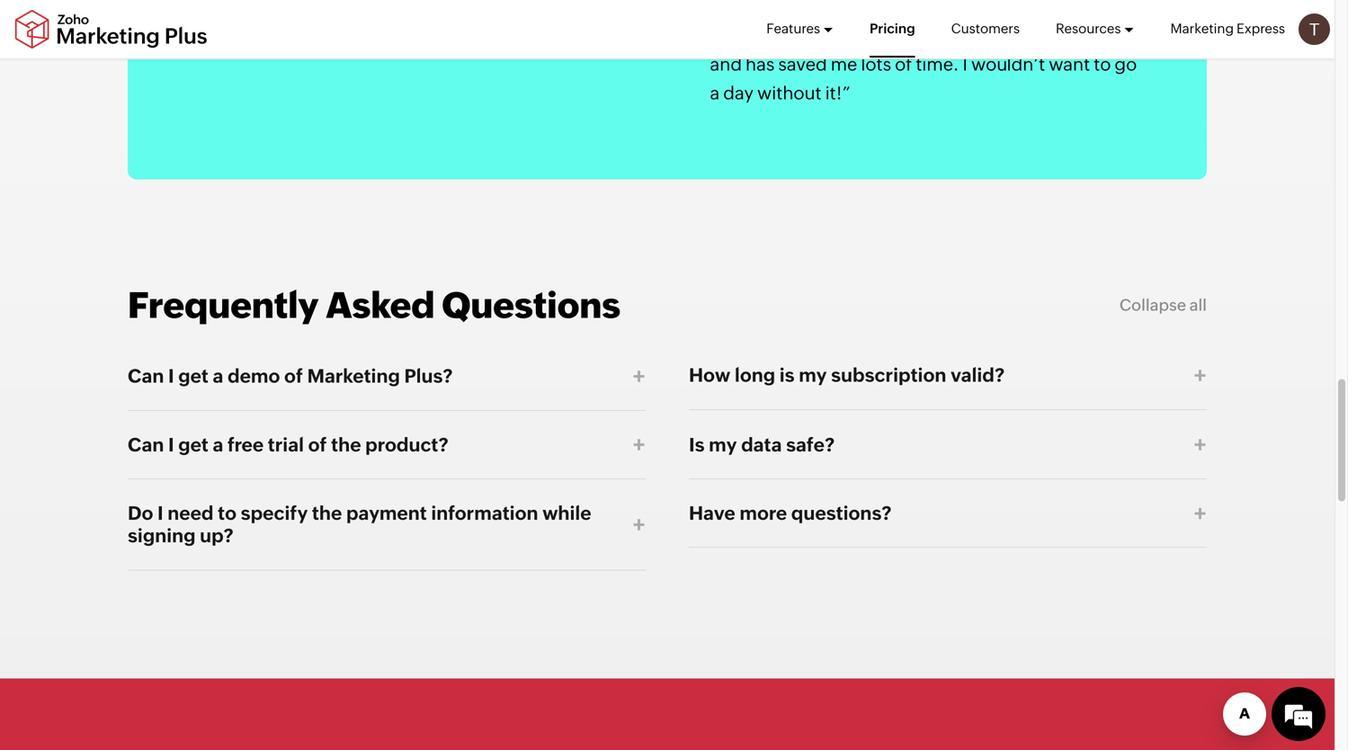Task type: vqa. For each thing, say whether or not it's contained in the screenshot.
legacy
no



Task type: describe. For each thing, give the bounding box(es) containing it.
plus?
[[404, 365, 453, 387]]

have
[[689, 502, 735, 524]]

pricing
[[870, 21, 915, 36]]

can i get a free trial of the product?
[[128, 434, 448, 455]]

0 horizontal spatial my
[[709, 434, 737, 455]]

safe?
[[786, 434, 835, 455]]

specify
[[241, 502, 308, 524]]

a for demo
[[213, 365, 223, 387]]

i for can i get a free trial of the product?
[[168, 434, 174, 455]]

zoho marketingplus logo image
[[13, 9, 209, 49]]

valid?
[[951, 364, 1005, 386]]

have more questions?
[[689, 502, 892, 524]]

express
[[1237, 21, 1285, 36]]

0 vertical spatial my
[[799, 364, 827, 386]]

demo
[[228, 365, 280, 387]]

is
[[689, 434, 705, 455]]

subscription
[[831, 364, 947, 386]]

i for do i need to specify the payment information while signing up?
[[157, 502, 163, 524]]

up?
[[200, 525, 233, 547]]

is
[[780, 364, 795, 386]]

how long is my subscription valid?
[[689, 364, 1005, 386]]

can for can i get a demo of marketing plus?
[[128, 365, 164, 387]]

frequently
[[128, 285, 319, 326]]

all
[[1190, 296, 1207, 314]]

resources link
[[1056, 0, 1135, 58]]

questions?
[[791, 502, 892, 524]]

signing
[[128, 525, 196, 547]]

collapse all link
[[1120, 296, 1207, 314]]

information
[[431, 502, 538, 524]]

questions
[[442, 285, 621, 326]]

is my data safe?
[[689, 434, 835, 455]]

long
[[735, 364, 775, 386]]

get for free
[[178, 434, 209, 455]]

while
[[542, 502, 591, 524]]

payment
[[346, 502, 427, 524]]



Task type: locate. For each thing, give the bounding box(es) containing it.
frequently asked questions
[[128, 285, 621, 326]]

1 a from the top
[[213, 365, 223, 387]]

marketing express link
[[1171, 0, 1285, 58]]

marketing left express
[[1171, 21, 1234, 36]]

0 vertical spatial a
[[213, 365, 223, 387]]

1 horizontal spatial marketing
[[1171, 21, 1234, 36]]

1 vertical spatial a
[[213, 434, 223, 455]]

1 vertical spatial i
[[168, 434, 174, 455]]

of
[[284, 365, 303, 387], [308, 434, 327, 455]]

i up need
[[168, 434, 174, 455]]

1 vertical spatial my
[[709, 434, 737, 455]]

get left the demo
[[178, 365, 209, 387]]

data
[[741, 434, 782, 455]]

more
[[740, 502, 787, 524]]

the
[[331, 434, 361, 455], [312, 502, 342, 524]]

my
[[799, 364, 827, 386], [709, 434, 737, 455]]

a left the demo
[[213, 365, 223, 387]]

pricing link
[[870, 0, 915, 58]]

trial
[[268, 434, 304, 455]]

marketing express
[[1171, 21, 1285, 36]]

0 vertical spatial get
[[178, 365, 209, 387]]

can
[[128, 365, 164, 387], [128, 434, 164, 455]]

0 vertical spatial i
[[168, 365, 174, 387]]

do i need to specify the payment information while signing up?
[[128, 502, 591, 547]]

i left the demo
[[168, 365, 174, 387]]

1 vertical spatial get
[[178, 434, 209, 455]]

can i get a demo of marketing plus?
[[128, 365, 453, 387]]

of right the demo
[[284, 365, 303, 387]]

features link
[[767, 0, 834, 58]]

1 get from the top
[[178, 365, 209, 387]]

customers link
[[951, 0, 1020, 58]]

free
[[228, 434, 264, 455]]

1 vertical spatial the
[[312, 502, 342, 524]]

0 vertical spatial can
[[128, 365, 164, 387]]

i
[[168, 365, 174, 387], [168, 434, 174, 455], [157, 502, 163, 524]]

marketing
[[1171, 21, 1234, 36], [307, 365, 400, 387]]

product?
[[365, 434, 448, 455]]

a left the free at the bottom
[[213, 434, 223, 455]]

0 horizontal spatial of
[[284, 365, 303, 387]]

the inside 'do i need to specify the payment information while signing up?'
[[312, 502, 342, 524]]

asked
[[326, 285, 435, 326]]

1 vertical spatial can
[[128, 434, 164, 455]]

1 vertical spatial marketing
[[307, 365, 400, 387]]

can for can i get a free trial of the product?
[[128, 434, 164, 455]]

collapse
[[1120, 296, 1186, 314]]

a for free
[[213, 434, 223, 455]]

1 horizontal spatial of
[[308, 434, 327, 455]]

get left the free at the bottom
[[178, 434, 209, 455]]

terry turtle image
[[1299, 13, 1330, 45]]

1 can from the top
[[128, 365, 164, 387]]

2 can from the top
[[128, 434, 164, 455]]

a
[[213, 365, 223, 387], [213, 434, 223, 455]]

2 get from the top
[[178, 434, 209, 455]]

to
[[218, 502, 237, 524]]

collapse all
[[1120, 296, 1207, 314]]

i right the "do"
[[157, 502, 163, 524]]

do
[[128, 502, 153, 524]]

0 horizontal spatial marketing
[[307, 365, 400, 387]]

how
[[689, 364, 731, 386]]

i for can i get a demo of marketing plus?
[[168, 365, 174, 387]]

marketing down frequently asked questions
[[307, 365, 400, 387]]

resources
[[1056, 21, 1121, 36]]

need
[[168, 502, 214, 524]]

i inside 'do i need to specify the payment information while signing up?'
[[157, 502, 163, 524]]

customers
[[951, 21, 1020, 36]]

2 a from the top
[[213, 434, 223, 455]]

2 vertical spatial i
[[157, 502, 163, 524]]

0 vertical spatial of
[[284, 365, 303, 387]]

of right trial
[[308, 434, 327, 455]]

0 vertical spatial the
[[331, 434, 361, 455]]

the right specify
[[312, 502, 342, 524]]

the right trial
[[331, 434, 361, 455]]

get
[[178, 365, 209, 387], [178, 434, 209, 455]]

1 horizontal spatial my
[[799, 364, 827, 386]]

get for demo
[[178, 365, 209, 387]]

features
[[767, 21, 820, 36]]

0 vertical spatial marketing
[[1171, 21, 1234, 36]]

1 vertical spatial of
[[308, 434, 327, 455]]



